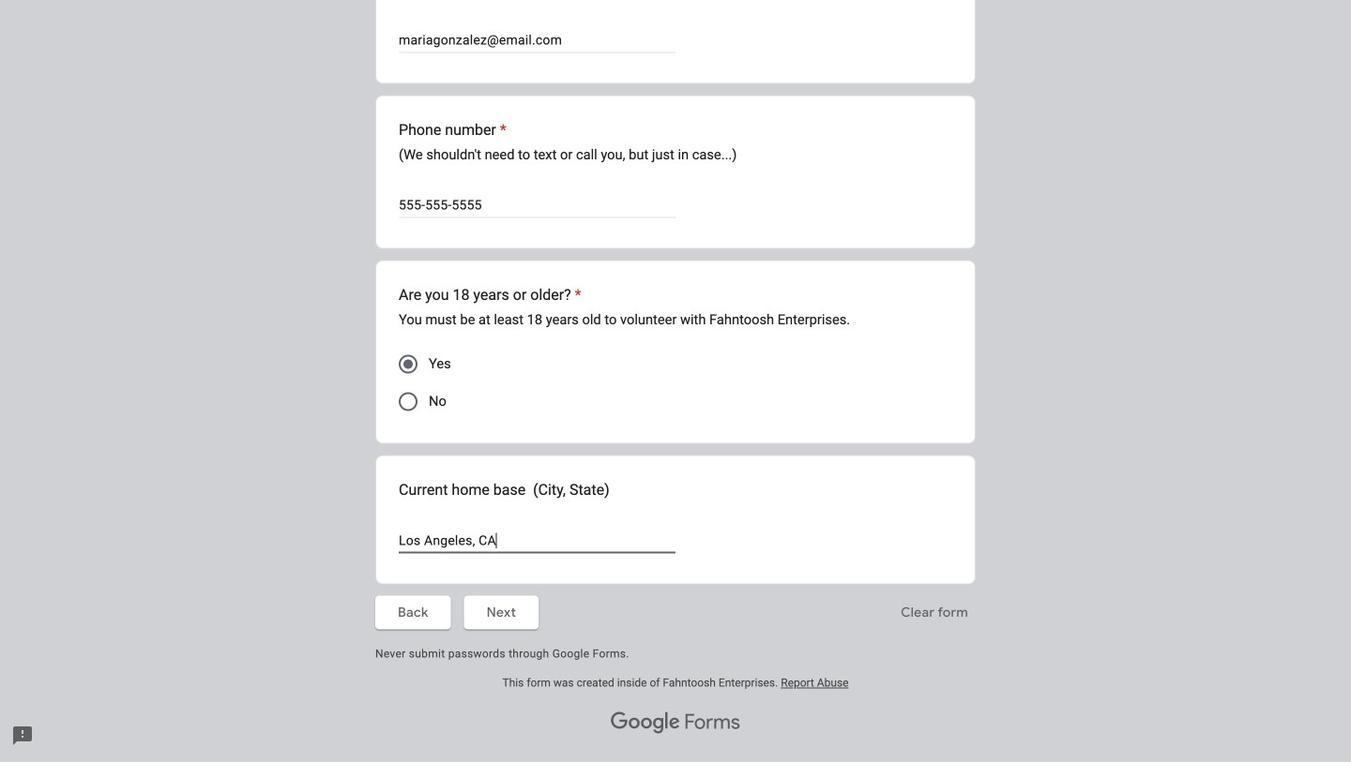 Task type: describe. For each thing, give the bounding box(es) containing it.
Yes radio
[[399, 355, 418, 374]]

1 heading from the top
[[399, 119, 737, 141]]

No radio
[[399, 393, 418, 411]]



Task type: locate. For each thing, give the bounding box(es) containing it.
None text field
[[399, 29, 676, 51], [399, 194, 676, 216], [399, 29, 676, 51], [399, 194, 676, 216]]

required question element
[[496, 119, 507, 141], [571, 284, 581, 306]]

0 vertical spatial required question element
[[496, 119, 507, 141]]

required question element for 2nd 'heading'
[[571, 284, 581, 306]]

1 horizontal spatial required question element
[[571, 284, 581, 306]]

2 heading from the top
[[399, 284, 850, 306]]

required question element for second 'heading' from the bottom
[[496, 119, 507, 141]]

None text field
[[399, 530, 676, 552]]

0 vertical spatial heading
[[399, 119, 737, 141]]

1 vertical spatial heading
[[399, 284, 850, 306]]

0 horizontal spatial required question element
[[496, 119, 507, 141]]

yes image
[[403, 360, 413, 369]]

list
[[375, 0, 976, 585]]

google image
[[611, 713, 680, 735]]

no image
[[399, 393, 418, 411]]

report a problem to google image
[[11, 725, 34, 748]]

heading
[[399, 119, 737, 141], [399, 284, 850, 306]]

1 vertical spatial required question element
[[571, 284, 581, 306]]



Task type: vqa. For each thing, say whether or not it's contained in the screenshot.
"OWNLOAD"
no



